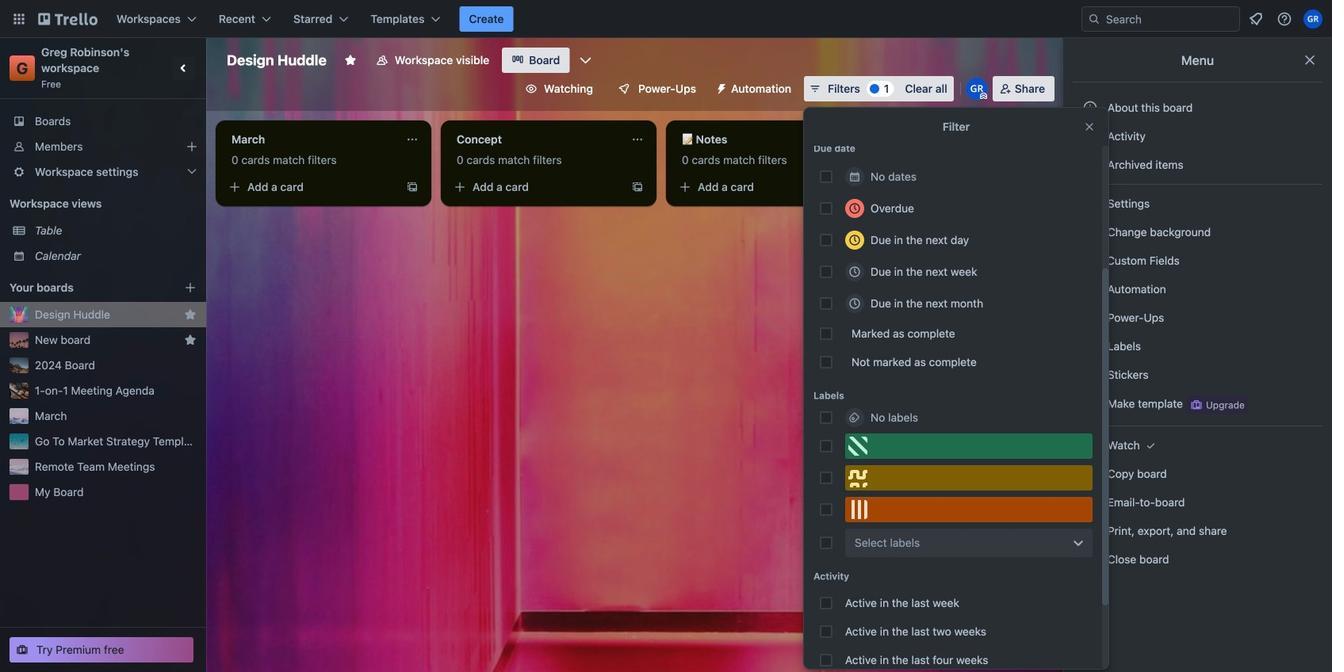 Task type: describe. For each thing, give the bounding box(es) containing it.
Search field
[[1101, 8, 1240, 30]]

add board image
[[184, 282, 197, 294]]

open information menu image
[[1277, 11, 1293, 27]]

3 create from template… image from the left
[[857, 181, 869, 194]]

3 sm image from the top
[[1083, 196, 1099, 212]]

4 sm image from the top
[[1083, 310, 1099, 326]]

0 notifications image
[[1247, 10, 1266, 29]]

color: green, title: none element
[[846, 434, 1093, 459]]

color: yellow, title: none element
[[846, 466, 1093, 491]]

workspace navigation collapse icon image
[[173, 57, 195, 79]]

1 create from template… image from the left
[[406, 181, 419, 194]]

2 create from template… image from the left
[[631, 181, 644, 194]]

primary element
[[0, 0, 1333, 38]]

this member is an admin of this board. image
[[980, 93, 988, 100]]

2 sm image from the top
[[1083, 157, 1099, 173]]

customize views image
[[578, 52, 594, 68]]

1 starred icon image from the top
[[184, 309, 197, 321]]



Task type: locate. For each thing, give the bounding box(es) containing it.
back to home image
[[38, 6, 98, 32]]

8 sm image from the top
[[1083, 552, 1099, 568]]

color: orange, title: none element
[[846, 497, 1093, 523]]

starred icon image
[[184, 309, 197, 321], [184, 334, 197, 347]]

greg robinson (gregrobinson96) image
[[1304, 10, 1323, 29]]

6 sm image from the top
[[1083, 396, 1099, 412]]

sm image
[[1083, 129, 1099, 144], [1083, 157, 1099, 173], [1083, 196, 1099, 212], [1083, 310, 1099, 326], [1083, 339, 1099, 355], [1083, 396, 1099, 412], [1083, 524, 1099, 539], [1083, 552, 1099, 568]]

1 sm image from the top
[[1083, 129, 1099, 144]]

sm image
[[709, 76, 732, 98], [1083, 282, 1099, 298], [1083, 367, 1099, 383], [1083, 438, 1099, 454], [1144, 438, 1159, 454], [1083, 466, 1099, 482], [1083, 495, 1099, 511]]

2 horizontal spatial create from template… image
[[857, 181, 869, 194]]

5 sm image from the top
[[1083, 339, 1099, 355]]

0 horizontal spatial create from template… image
[[406, 181, 419, 194]]

1 horizontal spatial create from template… image
[[631, 181, 644, 194]]

search image
[[1088, 13, 1101, 25]]

Board name text field
[[219, 48, 335, 73]]

greg robinson (gregrobinson96) image
[[966, 78, 988, 100]]

7 sm image from the top
[[1083, 524, 1099, 539]]

create from template… image
[[406, 181, 419, 194], [631, 181, 644, 194], [857, 181, 869, 194]]

close popover image
[[1084, 121, 1096, 133]]

star or unstar board image
[[344, 54, 357, 67]]

0 vertical spatial starred icon image
[[184, 309, 197, 321]]

None text field
[[222, 127, 400, 152], [673, 127, 850, 152], [222, 127, 400, 152], [673, 127, 850, 152]]

your boards with 8 items element
[[10, 278, 160, 298]]

2 starred icon image from the top
[[184, 334, 197, 347]]

1 vertical spatial starred icon image
[[184, 334, 197, 347]]



Task type: vqa. For each thing, say whether or not it's contained in the screenshot.
DR.
no



